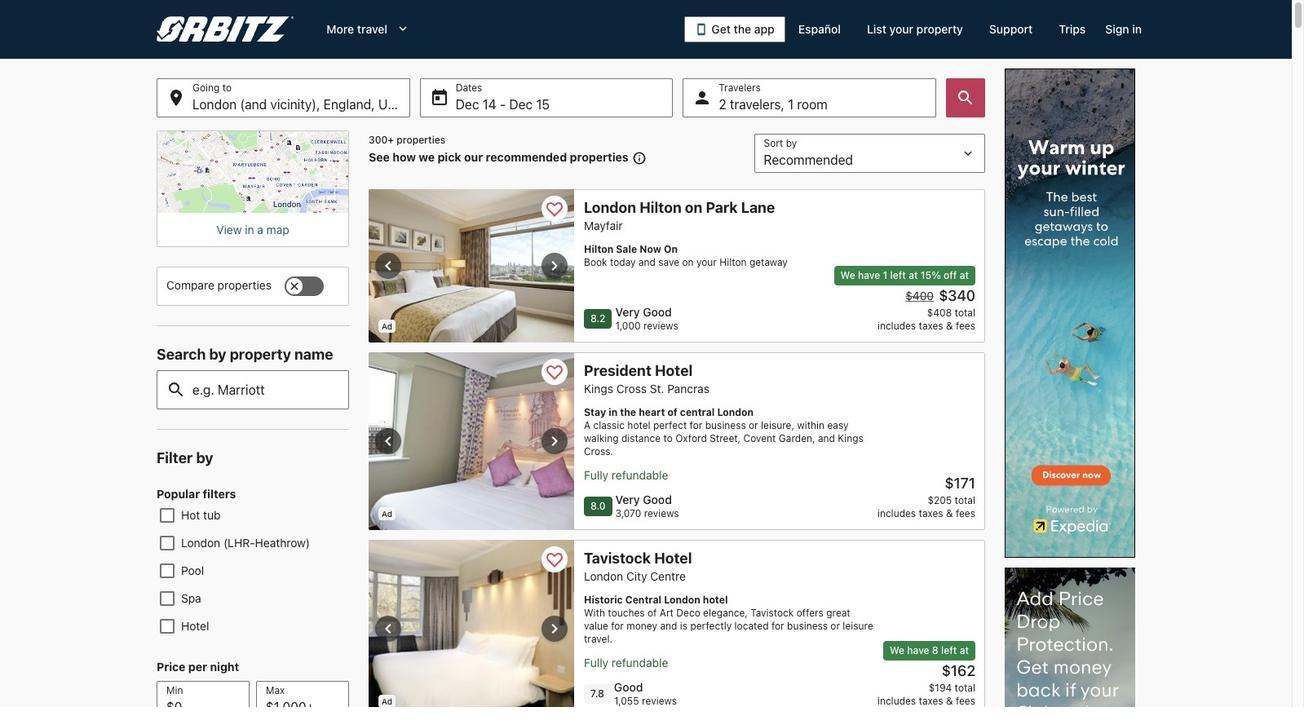 Task type: vqa. For each thing, say whether or not it's contained in the screenshot.
MEXICO
no



Task type: locate. For each thing, give the bounding box(es) containing it.
on right save
[[682, 256, 694, 268]]

good down save
[[643, 305, 672, 319]]

london inside the "stay in the heart of central london a classic hotel perfect for business or leisure, within easy walking distance to oxford street, covent garden, and kings cross."
[[717, 406, 754, 419]]

1 vertical spatial taxes
[[919, 507, 944, 520]]

1 vertical spatial tavistock
[[751, 607, 794, 619]]

1 inside we have 1 left at 15% off at $400 $340 $408 total includes taxes & fees
[[883, 269, 888, 281]]

left right 8
[[942, 645, 957, 657]]

your right save
[[697, 256, 717, 268]]

for down touches
[[611, 620, 624, 632]]

taxes down $408
[[919, 320, 944, 332]]

ad down show previous image for president hotel
[[382, 509, 393, 519]]

in inside dropdown button
[[1133, 22, 1142, 36]]

0 vertical spatial hotel
[[655, 362, 693, 379]]

1 taxes from the top
[[919, 320, 944, 332]]

0 horizontal spatial of
[[648, 607, 657, 619]]

total inside we have 1 left at 15% off at $400 $340 $408 total includes taxes & fees
[[955, 307, 976, 319]]

the inside the "stay in the heart of central london a classic hotel perfect for business or leisure, within easy walking distance to oxford street, covent garden, and kings cross."
[[620, 406, 636, 419]]

on left park
[[685, 199, 703, 216]]

1 inside dropdown button
[[788, 97, 794, 112]]

show previous image for tavistock hotel image
[[379, 619, 398, 639]]

0 horizontal spatial dec
[[456, 97, 479, 112]]

hotel down "spa"
[[181, 619, 209, 633]]

0 vertical spatial &
[[946, 320, 953, 332]]

good for very good 3,070 reviews
[[643, 493, 672, 507]]

london (and vicinity), england, united kingdom
[[193, 97, 474, 112]]

of left art
[[648, 607, 657, 619]]

total inside "$171 $205 total includes taxes & fees"
[[955, 494, 976, 507]]

good inside very good 1,000 reviews
[[643, 305, 672, 319]]

1 horizontal spatial left
[[942, 645, 957, 657]]

london up mayfair
[[584, 199, 636, 216]]

have left 8
[[908, 645, 930, 657]]

0 vertical spatial fees
[[956, 320, 976, 332]]

1 vertical spatial &
[[946, 507, 953, 520]]

see
[[369, 150, 390, 164]]

taxes
[[919, 320, 944, 332], [919, 507, 944, 520]]

0 vertical spatial business
[[706, 419, 746, 432]]

0 vertical spatial reception image
[[369, 352, 574, 530]]

reviews right 1,000
[[644, 320, 679, 332]]

2 includes from the top
[[878, 507, 916, 520]]

by right filter
[[196, 450, 213, 467]]

good right '7.8'
[[614, 680, 643, 694]]

president hotel kings cross st. pancras
[[584, 362, 710, 396]]

total down $162
[[955, 682, 976, 694]]

0 vertical spatial tavistock
[[584, 550, 651, 567]]

2 ad from the top
[[382, 509, 393, 519]]

0 vertical spatial 1
[[788, 97, 794, 112]]

kings inside president hotel kings cross st. pancras
[[584, 382, 614, 396]]

1 ad from the top
[[382, 321, 393, 331]]

london (and vicinity), england, united kingdom button
[[157, 78, 474, 117]]

2 travelers, 1 room
[[719, 97, 828, 112]]

historic
[[584, 594, 623, 606]]

0 vertical spatial and
[[639, 256, 656, 268]]

refundable up very good 3,070 reviews
[[612, 468, 669, 482]]

at up $162
[[960, 645, 969, 657]]

1 horizontal spatial business
[[787, 620, 828, 632]]

fully down travel.
[[584, 656, 609, 670]]

in for view
[[245, 223, 254, 237]]

0 horizontal spatial hotel
[[628, 419, 651, 432]]

very up 1,000
[[616, 305, 640, 319]]

and inside 'hilton sale now on book today and save on your hilton getaway'
[[639, 256, 656, 268]]

united
[[378, 97, 417, 112]]

properties for compare properties
[[218, 278, 272, 292]]

hot tub
[[181, 508, 221, 522]]

1 refundable from the top
[[612, 468, 669, 482]]

0 horizontal spatial kings
[[584, 382, 614, 396]]

london inside london hilton on park lane mayfair
[[584, 199, 636, 216]]

book
[[584, 256, 608, 268]]

historic central london hotel with touches of art deco elegance, tavistock offers great value for money and is perfectly located for business or leisure travel.
[[584, 594, 874, 645]]

getaway
[[750, 256, 788, 268]]

of up perfect
[[668, 406, 678, 419]]

hilton
[[640, 199, 682, 216], [584, 243, 614, 255], [720, 256, 747, 268]]

1 vertical spatial includes
[[878, 507, 916, 520]]

on inside london hilton on park lane mayfair
[[685, 199, 703, 216]]

tavistock
[[584, 550, 651, 567], [751, 607, 794, 619]]

1 horizontal spatial hotel
[[703, 594, 728, 606]]

london left (and
[[193, 97, 237, 112]]

dec left 14
[[456, 97, 479, 112]]

located
[[735, 620, 769, 632]]

1 horizontal spatial or
[[831, 620, 840, 632]]

business
[[706, 419, 746, 432], [787, 620, 828, 632]]

1 horizontal spatial in
[[609, 406, 618, 419]]

1 vertical spatial hilton
[[584, 243, 614, 255]]

$162
[[942, 663, 976, 680]]

tavistock up located
[[751, 607, 794, 619]]

by
[[209, 346, 226, 363], [196, 450, 213, 467]]

& down $408
[[946, 320, 953, 332]]

0 vertical spatial kings
[[584, 382, 614, 396]]

2 total from the top
[[955, 494, 976, 507]]

1 horizontal spatial kings
[[838, 432, 864, 445]]

your right list
[[890, 22, 914, 36]]

fully for tavistock hotel
[[584, 656, 609, 670]]

total down $171
[[955, 494, 976, 507]]

1 horizontal spatial your
[[890, 22, 914, 36]]

0 vertical spatial very
[[616, 305, 640, 319]]

total inside $162 $194 total
[[955, 682, 976, 694]]

0 vertical spatial by
[[209, 346, 226, 363]]

2 vertical spatial and
[[660, 620, 678, 632]]

ad for london
[[382, 321, 393, 331]]

london up historic
[[584, 569, 623, 583]]

great
[[827, 607, 851, 619]]

2 taxes from the top
[[919, 507, 944, 520]]

1 vertical spatial hotel
[[703, 594, 728, 606]]

0 horizontal spatial the
[[620, 406, 636, 419]]

$408
[[927, 307, 952, 319]]

1 horizontal spatial tavistock
[[751, 607, 794, 619]]

hotel
[[655, 362, 693, 379], [654, 550, 692, 567], [181, 619, 209, 633]]

and inside the "stay in the heart of central london a classic hotel perfect for business or leisure, within easy walking distance to oxford street, covent garden, and kings cross."
[[818, 432, 835, 445]]

0 horizontal spatial have
[[858, 269, 881, 281]]

london inside dropdown button
[[193, 97, 237, 112]]

we for we have 1 left at 15% off at $400 $340 $408 total includes taxes & fees
[[841, 269, 856, 281]]

2 fully from the top
[[584, 656, 609, 670]]

& down $205 at the right of the page
[[946, 507, 953, 520]]

see how we pick our recommended properties
[[369, 150, 629, 164]]

1 left room
[[788, 97, 794, 112]]

in right sign
[[1133, 22, 1142, 36]]

2 travelers, 1 room button
[[683, 78, 937, 117]]

1 vertical spatial fees
[[956, 507, 976, 520]]

1 vertical spatial the
[[620, 406, 636, 419]]

have
[[858, 269, 881, 281], [908, 645, 930, 657]]

filter
[[157, 450, 193, 467]]

london up deco
[[664, 594, 701, 606]]

left up $400 at the right of page
[[891, 269, 906, 281]]

deco
[[677, 607, 701, 619]]

1 vertical spatial by
[[196, 450, 213, 467]]

0 horizontal spatial properties
[[218, 278, 272, 292]]

hilton left "getaway"
[[720, 256, 747, 268]]

1 horizontal spatial dec
[[509, 97, 533, 112]]

president
[[584, 362, 652, 379]]

1 left 15%
[[883, 269, 888, 281]]

7.8
[[591, 688, 605, 700]]

business inside "historic central london hotel with touches of art deco elegance, tavistock offers great value for money and is perfectly located for business or leisure travel."
[[787, 620, 828, 632]]

pancras
[[668, 382, 710, 396]]

at right off
[[960, 269, 969, 281]]

1 for have
[[883, 269, 888, 281]]

for inside the "stay in the heart of central london a classic hotel perfect for business or leisure, within easy walking distance to oxford street, covent garden, and kings cross."
[[690, 419, 703, 432]]

and down art
[[660, 620, 678, 632]]

good right 8.0
[[643, 493, 672, 507]]

reception image for president
[[369, 352, 574, 530]]

1 fully refundable from the top
[[584, 468, 669, 482]]

0 vertical spatial the
[[734, 22, 752, 36]]

fully down cross.
[[584, 468, 609, 482]]

very inside very good 3,070 reviews
[[616, 493, 640, 507]]

1 horizontal spatial and
[[660, 620, 678, 632]]

in inside button
[[245, 223, 254, 237]]

1 vertical spatial in
[[245, 223, 254, 237]]

includes
[[878, 320, 916, 332], [878, 507, 916, 520]]

hotel
[[628, 419, 651, 432], [703, 594, 728, 606]]

2 & from the top
[[946, 507, 953, 520]]

1 vertical spatial we
[[890, 645, 905, 657]]

1 for travelers,
[[788, 97, 794, 112]]

1 vertical spatial kings
[[838, 432, 864, 445]]

more travel button
[[314, 15, 423, 44]]

very up 3,070
[[616, 493, 640, 507]]

travelers,
[[730, 97, 785, 112]]

walking
[[584, 432, 619, 445]]

1 vertical spatial refundable
[[612, 656, 669, 670]]

refundable
[[612, 468, 669, 482], [612, 656, 669, 670]]

1 vertical spatial reviews
[[644, 507, 679, 520]]

by for filter
[[196, 450, 213, 467]]

1 vertical spatial hotel
[[654, 550, 692, 567]]

a
[[584, 419, 591, 432]]

0 horizontal spatial we
[[841, 269, 856, 281]]

have inside we have 1 left at 15% off at $400 $340 $408 total includes taxes & fees
[[858, 269, 881, 281]]

show next image for president hotel image
[[545, 432, 565, 451]]

covent
[[744, 432, 776, 445]]

properties for 300+ properties
[[397, 134, 446, 146]]

reviews inside very good 1,000 reviews
[[644, 320, 679, 332]]

ad down show previous image for tavistock hotel
[[382, 697, 393, 707]]

properties up we
[[397, 134, 446, 146]]

property left name
[[230, 346, 291, 363]]

tavistock up city
[[584, 550, 651, 567]]

to
[[664, 432, 673, 445]]

download the app button image
[[695, 23, 709, 36]]

london up street,
[[717, 406, 754, 419]]

view in a map button
[[166, 223, 339, 238]]

have for we have 1 left at 15% off at $400 $340 $408 total includes taxes & fees
[[858, 269, 881, 281]]

hilton up book
[[584, 243, 614, 255]]

1 horizontal spatial we
[[890, 645, 905, 657]]

1 fully from the top
[[584, 468, 609, 482]]

3,070
[[616, 507, 642, 520]]

have for we have 8 left at
[[908, 645, 930, 657]]

travel
[[357, 22, 388, 36]]

2 horizontal spatial properties
[[570, 150, 629, 164]]

1 horizontal spatial for
[[690, 419, 703, 432]]

0 horizontal spatial hilton
[[584, 243, 614, 255]]

london hilton on park lane mayfair
[[584, 199, 775, 233]]

total for $162
[[955, 682, 976, 694]]

1 vertical spatial fully
[[584, 656, 609, 670]]

fees down $171
[[956, 507, 976, 520]]

2 horizontal spatial hilton
[[720, 256, 747, 268]]

room
[[797, 97, 828, 112]]

$205
[[928, 494, 952, 507]]

very inside very good 1,000 reviews
[[616, 305, 640, 319]]

2 vertical spatial ad
[[382, 697, 393, 707]]

1 horizontal spatial hilton
[[640, 199, 682, 216]]

see how we pick our recommended properties link
[[369, 150, 647, 166]]

1 vertical spatial have
[[908, 645, 930, 657]]

0 vertical spatial good
[[643, 305, 672, 319]]

2 vertical spatial hilton
[[720, 256, 747, 268]]

2 very from the top
[[616, 493, 640, 507]]

business up street,
[[706, 419, 746, 432]]

good
[[643, 305, 672, 319], [643, 493, 672, 507], [614, 680, 643, 694]]

hotel up centre
[[654, 550, 692, 567]]

or up covent
[[749, 419, 759, 432]]

1 horizontal spatial 1
[[883, 269, 888, 281]]

2 vertical spatial good
[[614, 680, 643, 694]]

1 vertical spatial reception image
[[369, 540, 574, 707]]

sign in
[[1106, 22, 1142, 36]]

2 refundable from the top
[[612, 656, 669, 670]]

1 horizontal spatial properties
[[397, 134, 446, 146]]

hotel inside "historic central london hotel with touches of art deco elegance, tavistock offers great value for money and is perfectly located for business or leisure travel."
[[703, 594, 728, 606]]

search image
[[956, 88, 976, 108]]

0 vertical spatial we
[[841, 269, 856, 281]]

1 vertical spatial left
[[942, 645, 957, 657]]

0 horizontal spatial or
[[749, 419, 759, 432]]

1 includes from the top
[[878, 320, 916, 332]]

the
[[734, 22, 752, 36], [620, 406, 636, 419]]

refundable down the money
[[612, 656, 669, 670]]

1 reception image from the top
[[369, 352, 574, 530]]

0 vertical spatial fully refundable
[[584, 468, 669, 482]]

dec right -
[[509, 97, 533, 112]]

money
[[627, 620, 658, 632]]

2 reception image from the top
[[369, 540, 574, 707]]

ad for president
[[382, 509, 393, 519]]

hotel up elegance,
[[703, 594, 728, 606]]

1 & from the top
[[946, 320, 953, 332]]

hotel inside tavistock hotel london city centre
[[654, 550, 692, 567]]

property inside list your property link
[[917, 22, 964, 36]]

your inside 'hilton sale now on book today and save on your hilton getaway'
[[697, 256, 717, 268]]

2 vertical spatial in
[[609, 406, 618, 419]]

we for we have 8 left at
[[890, 645, 905, 657]]

hotel up "pancras"
[[655, 362, 693, 379]]

0 vertical spatial or
[[749, 419, 759, 432]]

fees
[[956, 320, 976, 332], [956, 507, 976, 520]]

$162 $194 total
[[929, 663, 976, 694]]

0 horizontal spatial 1
[[788, 97, 794, 112]]

hotel inside the "stay in the heart of central london a classic hotel perfect for business or leisure, within easy walking distance to oxford street, covent garden, and kings cross."
[[628, 419, 651, 432]]

at
[[909, 269, 918, 281], [960, 269, 969, 281], [960, 645, 969, 657]]

hotel inside president hotel kings cross st. pancras
[[655, 362, 693, 379]]

2 fees from the top
[[956, 507, 976, 520]]

filter by
[[157, 450, 213, 467]]

fully refundable for president
[[584, 468, 669, 482]]

3 total from the top
[[955, 682, 976, 694]]

1,000
[[616, 320, 641, 332]]

3 ad from the top
[[382, 697, 393, 707]]

0 vertical spatial left
[[891, 269, 906, 281]]

good inside very good 3,070 reviews
[[643, 493, 672, 507]]

have left 15%
[[858, 269, 881, 281]]

we inside we have 1 left at 15% off at $400 $340 $408 total includes taxes & fees
[[841, 269, 856, 281]]

1 vertical spatial and
[[818, 432, 835, 445]]

0 horizontal spatial your
[[697, 256, 717, 268]]

or
[[749, 419, 759, 432], [831, 620, 840, 632]]

properties right compare
[[218, 278, 272, 292]]

dec 14 - dec 15 button
[[420, 78, 673, 117]]

0 horizontal spatial and
[[639, 256, 656, 268]]

spa
[[181, 592, 201, 606]]

0 vertical spatial taxes
[[919, 320, 944, 332]]

2 vertical spatial total
[[955, 682, 976, 694]]

tavistock inside "historic central london hotel with touches of art deco elegance, tavistock offers great value for money and is perfectly located for business or leisure travel."
[[751, 607, 794, 619]]

0 vertical spatial fully
[[584, 468, 609, 482]]

and down easy
[[818, 432, 835, 445]]

the right get
[[734, 22, 752, 36]]

0 vertical spatial hotel
[[628, 419, 651, 432]]

get the app link
[[685, 16, 785, 42]]

heathrow)
[[255, 536, 310, 550]]

kingdom
[[421, 97, 474, 112]]

value
[[584, 620, 608, 632]]

0 vertical spatial reviews
[[644, 320, 679, 332]]

static map image image
[[157, 131, 349, 213]]

kings down easy
[[838, 432, 864, 445]]

1 vertical spatial or
[[831, 620, 840, 632]]

in up classic
[[609, 406, 618, 419]]

2 fully refundable from the top
[[584, 656, 669, 670]]

ad down the show previous image for london hilton on park lane at the left
[[382, 321, 393, 331]]

left for we have 1 left at 15% off at $400 $340 $408 total includes taxes & fees
[[891, 269, 906, 281]]

business down offers
[[787, 620, 828, 632]]

by right search
[[209, 346, 226, 363]]

tub
[[203, 508, 221, 522]]

hilton sale now on book today and save on your hilton getaway
[[584, 243, 788, 268]]

properties up mayfair
[[570, 150, 629, 164]]

business inside the "stay in the heart of central london a classic hotel perfect for business or leisure, within easy walking distance to oxford street, covent garden, and kings cross."
[[706, 419, 746, 432]]

1 vertical spatial business
[[787, 620, 828, 632]]

2 vertical spatial properties
[[218, 278, 272, 292]]

1 vertical spatial your
[[697, 256, 717, 268]]

show previous image for president hotel image
[[379, 432, 398, 451]]

in left a
[[245, 223, 254, 237]]

property right list
[[917, 22, 964, 36]]

left inside we have 1 left at 15% off at $400 $340 $408 total includes taxes & fees
[[891, 269, 906, 281]]

1 vertical spatial good
[[643, 493, 672, 507]]

-
[[500, 97, 506, 112]]

fees down $340
[[956, 320, 976, 332]]

0 vertical spatial have
[[858, 269, 881, 281]]

kings up stay
[[584, 382, 614, 396]]

0 vertical spatial properties
[[397, 134, 446, 146]]

0 horizontal spatial tavistock
[[584, 550, 651, 567]]

the up classic
[[620, 406, 636, 419]]

is
[[680, 620, 688, 632]]

0 vertical spatial ad
[[382, 321, 393, 331]]

hotel up distance
[[628, 419, 651, 432]]

fully refundable down travel.
[[584, 656, 669, 670]]

map
[[267, 223, 289, 237]]

0 horizontal spatial in
[[245, 223, 254, 237]]

1 very from the top
[[616, 305, 640, 319]]

for down the central
[[690, 419, 703, 432]]

fully refundable down cross.
[[584, 468, 669, 482]]

1 fees from the top
[[956, 320, 976, 332]]

0 vertical spatial hilton
[[640, 199, 682, 216]]

1 total from the top
[[955, 307, 976, 319]]

total down $340
[[955, 307, 976, 319]]

1 horizontal spatial property
[[917, 22, 964, 36]]

fully for president hotel
[[584, 468, 609, 482]]

reviews inside very good 3,070 reviews
[[644, 507, 679, 520]]

travel.
[[584, 633, 613, 645]]

at for we have 8 left at
[[960, 645, 969, 657]]

taxes down $205 at the right of the page
[[919, 507, 944, 520]]

& inside we have 1 left at 15% off at $400 $340 $408 total includes taxes & fees
[[946, 320, 953, 332]]

cross
[[617, 382, 647, 396]]

and down now
[[639, 256, 656, 268]]

list your property link
[[854, 15, 977, 44]]

& inside "$171 $205 total includes taxes & fees"
[[946, 507, 953, 520]]

now
[[640, 243, 662, 255]]

at left 15%
[[909, 269, 918, 281]]

offers
[[797, 607, 824, 619]]

1 horizontal spatial have
[[908, 645, 930, 657]]

2 horizontal spatial and
[[818, 432, 835, 445]]

mayfair
[[584, 219, 623, 233]]

we
[[841, 269, 856, 281], [890, 645, 905, 657]]

for right located
[[772, 620, 785, 632]]

hilton up now
[[640, 199, 682, 216]]

or down great
[[831, 620, 840, 632]]

1 vertical spatial 1
[[883, 269, 888, 281]]

hotel for tavistock hotel
[[654, 550, 692, 567]]

1 vertical spatial very
[[616, 493, 640, 507]]

0 horizontal spatial property
[[230, 346, 291, 363]]

lane
[[741, 199, 775, 216]]

1 horizontal spatial the
[[734, 22, 752, 36]]

0 vertical spatial on
[[685, 199, 703, 216]]

property for your
[[917, 22, 964, 36]]

1 vertical spatial property
[[230, 346, 291, 363]]

in inside the "stay in the heart of central london a classic hotel perfect for business or leisure, within easy walking distance to oxford street, covent garden, and kings cross."
[[609, 406, 618, 419]]

total
[[955, 307, 976, 319], [955, 494, 976, 507], [955, 682, 976, 694]]

0 vertical spatial of
[[668, 406, 678, 419]]

reception image
[[369, 352, 574, 530], [369, 540, 574, 707]]

reviews right 3,070
[[644, 507, 679, 520]]



Task type: describe. For each thing, give the bounding box(es) containing it.
14
[[483, 97, 497, 112]]

8
[[932, 645, 939, 657]]

8.0
[[591, 500, 606, 512]]

$194
[[929, 682, 952, 694]]

leisure,
[[761, 419, 795, 432]]

very for very good 1,000 reviews
[[616, 305, 640, 319]]

heart
[[639, 406, 665, 419]]

pick
[[438, 150, 462, 164]]

list your property
[[867, 22, 964, 36]]

more
[[327, 22, 354, 36]]

view
[[216, 223, 242, 237]]

0 vertical spatial your
[[890, 22, 914, 36]]

with
[[584, 607, 605, 619]]

centre
[[651, 569, 686, 583]]

garden,
[[779, 432, 816, 445]]

popular filters
[[157, 487, 236, 501]]

of inside "historic central london hotel with touches of art deco elegance, tavistock offers great value for money and is perfectly located for business or leisure travel."
[[648, 607, 657, 619]]

ad for tavistock
[[382, 697, 393, 707]]

in for stay
[[609, 406, 618, 419]]

trips
[[1059, 22, 1086, 36]]

price per night
[[157, 660, 239, 674]]

save
[[659, 256, 680, 268]]

sale
[[616, 243, 637, 255]]

classic
[[594, 419, 625, 432]]

elegance,
[[703, 607, 748, 619]]

1 vertical spatial properties
[[570, 150, 629, 164]]

fully refundable for tavistock
[[584, 656, 669, 670]]

refundable for tavistock
[[612, 656, 669, 670]]

compare properties
[[166, 278, 272, 292]]

tavistock hotel london city centre
[[584, 550, 692, 583]]

easy
[[828, 419, 849, 432]]

show previous image for london hilton on park lane image
[[379, 256, 398, 276]]

$171 $205 total includes taxes & fees
[[878, 475, 976, 520]]

perfectly
[[691, 620, 732, 632]]

england,
[[324, 97, 375, 112]]

$1,000 and above, Maximum, Price per night text field
[[256, 681, 349, 707]]

stay in the heart of central london a classic hotel perfect for business or leisure, within easy walking distance to oxford street, covent garden, and kings cross.
[[584, 406, 864, 458]]

leisure
[[843, 620, 874, 632]]

app
[[755, 22, 775, 36]]

$0, Minimum, Price per night text field
[[157, 681, 250, 707]]

refundable for president
[[612, 468, 669, 482]]

view in a map
[[216, 223, 289, 237]]

reviews for very good 3,070 reviews
[[644, 507, 679, 520]]

(and
[[240, 97, 267, 112]]

includes inside "$171 $205 total includes taxes & fees"
[[878, 507, 916, 520]]

show next image for london hilton on park lane image
[[545, 256, 565, 276]]

$171
[[945, 475, 976, 492]]

get
[[712, 22, 731, 36]]

per
[[188, 660, 207, 674]]

central
[[680, 406, 715, 419]]

15
[[536, 97, 550, 112]]

and inside "historic central london hotel with touches of art deco elegance, tavistock offers great value for money and is perfectly located for business or leisure travel."
[[660, 620, 678, 632]]

stay
[[584, 406, 606, 419]]

small image
[[629, 151, 647, 166]]

300+ properties
[[369, 134, 446, 146]]

distance
[[622, 432, 661, 445]]

price
[[157, 660, 186, 674]]

$340
[[939, 287, 976, 304]]

london down hot tub
[[181, 536, 220, 550]]

park
[[706, 199, 738, 216]]

dec 14 - dec 15
[[456, 97, 550, 112]]

vicinity),
[[270, 97, 320, 112]]

15%
[[921, 269, 941, 281]]

off
[[944, 269, 957, 281]]

we have 8 left at
[[890, 645, 969, 657]]

support link
[[977, 15, 1046, 44]]

by for search
[[209, 346, 226, 363]]

central
[[626, 594, 662, 606]]

at for we have 1 left at 15% off at $400 $340 $408 total includes taxes & fees
[[909, 269, 918, 281]]

street,
[[710, 432, 741, 445]]

a
[[257, 223, 263, 237]]

cross.
[[584, 445, 614, 458]]

pool
[[181, 564, 204, 578]]

london inside tavistock hotel london city centre
[[584, 569, 623, 583]]

tavistock inside tavistock hotel london city centre
[[584, 550, 651, 567]]

$400
[[906, 289, 934, 303]]

fees inside we have 1 left at 15% off at $400 $340 $408 total includes taxes & fees
[[956, 320, 976, 332]]

left for we have 8 left at
[[942, 645, 957, 657]]

night
[[210, 660, 239, 674]]

in for sign
[[1133, 22, 1142, 36]]

very for very good 3,070 reviews
[[616, 493, 640, 507]]

2 dec from the left
[[509, 97, 533, 112]]

reception image for tavistock
[[369, 540, 574, 707]]

or inside "historic central london hotel with touches of art deco elegance, tavistock offers great value for money and is perfectly located for business or leisure travel."
[[831, 620, 840, 632]]

oxford
[[676, 432, 707, 445]]

very good 3,070 reviews
[[616, 493, 679, 520]]

includes inside we have 1 left at 15% off at $400 $340 $408 total includes taxes & fees
[[878, 320, 916, 332]]

on
[[664, 243, 678, 255]]

or inside the "stay in the heart of central london a classic hotel perfect for business or leisure, within easy walking distance to oxford street, covent garden, and kings cross."
[[749, 419, 759, 432]]

trips link
[[1046, 15, 1099, 44]]

how
[[393, 150, 416, 164]]

london (lhr-heathrow)
[[181, 536, 310, 550]]

$400 button
[[904, 289, 936, 304]]

show next image for tavistock hotel image
[[545, 619, 565, 639]]

recommended
[[486, 150, 567, 164]]

hotel for president hotel
[[655, 362, 693, 379]]

fees inside "$171 $205 total includes taxes & fees"
[[956, 507, 976, 520]]

0 horizontal spatial for
[[611, 620, 624, 632]]

of inside the "stay in the heart of central london a classic hotel perfect for business or leisure, within easy walking distance to oxford street, covent garden, and kings cross."
[[668, 406, 678, 419]]

exterior image
[[369, 189, 574, 343]]

total for $171
[[955, 494, 976, 507]]

list
[[867, 22, 887, 36]]

2 horizontal spatial for
[[772, 620, 785, 632]]

st.
[[650, 382, 664, 396]]

kings inside the "stay in the heart of central london a classic hotel perfect for business or leisure, within easy walking distance to oxford street, covent garden, and kings cross."
[[838, 432, 864, 445]]

good for very good 1,000 reviews
[[643, 305, 672, 319]]

taxes inside we have 1 left at 15% off at $400 $340 $408 total includes taxes & fees
[[919, 320, 944, 332]]

property for by
[[230, 346, 291, 363]]

on inside 'hilton sale now on book today and save on your hilton getaway'
[[682, 256, 694, 268]]

support
[[990, 22, 1033, 36]]

taxes inside "$171 $205 total includes taxes & fees"
[[919, 507, 944, 520]]

we
[[419, 150, 435, 164]]

hilton inside london hilton on park lane mayfair
[[640, 199, 682, 216]]

orbitz logo image
[[157, 16, 294, 42]]

8.2
[[591, 312, 606, 325]]

name
[[295, 346, 333, 363]]

we have 1 left at 15% off at $400 $340 $408 total includes taxes & fees
[[841, 269, 976, 332]]

reviews for very good 1,000 reviews
[[644, 320, 679, 332]]

london inside "historic central london hotel with touches of art deco elegance, tavistock offers great value for money and is perfectly located for business or leisure travel."
[[664, 594, 701, 606]]

hot
[[181, 508, 200, 522]]

2 vertical spatial hotel
[[181, 619, 209, 633]]

1 dec from the left
[[456, 97, 479, 112]]



